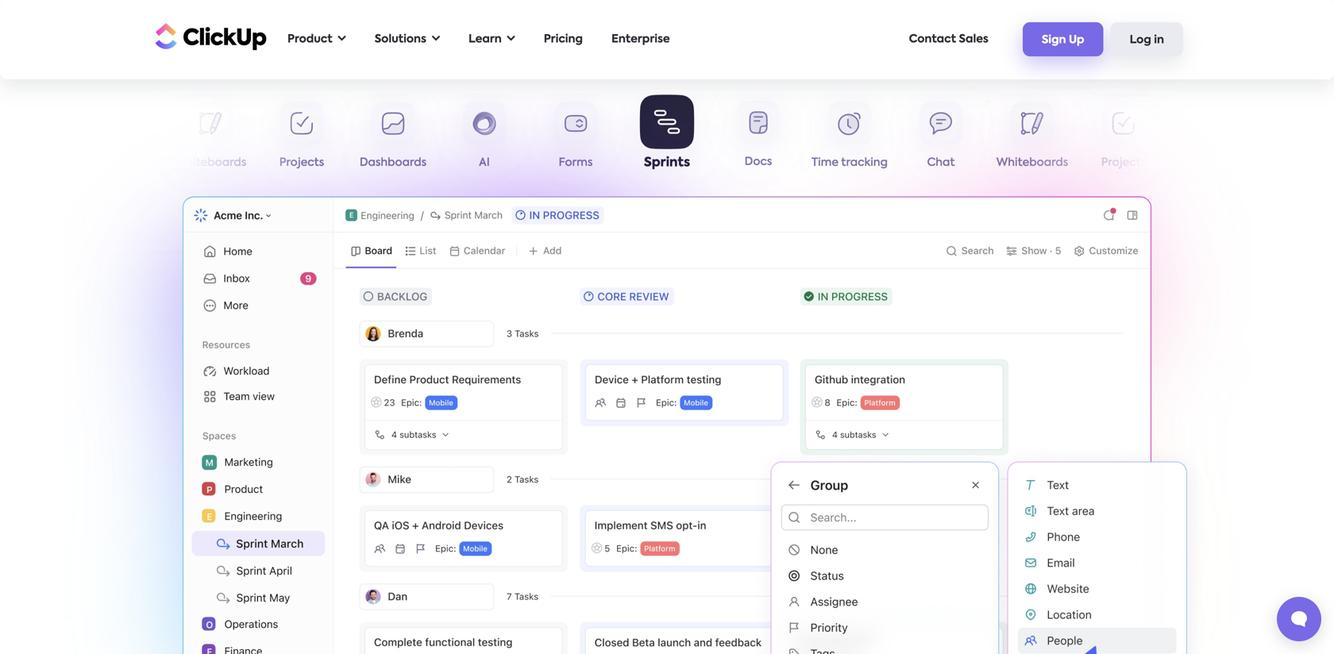 Task type: vqa. For each thing, say whether or not it's contained in the screenshot.
Solutions
yes



Task type: locate. For each thing, give the bounding box(es) containing it.
1 horizontal spatial whiteboards button
[[987, 102, 1079, 175]]

enterprise
[[612, 34, 670, 45]]

log in link
[[1111, 22, 1184, 56]]

0 horizontal spatial dashboards button
[[348, 102, 439, 175]]

forms
[[559, 157, 593, 168]]

0 horizontal spatial whiteboards button
[[165, 102, 256, 175]]

1 projects from the left
[[279, 157, 324, 168]]

1 horizontal spatial projects button
[[1079, 102, 1170, 175]]

0 horizontal spatial chat button
[[73, 102, 165, 175]]

projects for 1st projects button
[[279, 157, 324, 168]]

sign
[[1042, 35, 1067, 46]]

clickup image
[[151, 21, 267, 51]]

1 whiteboards button from the left
[[165, 102, 256, 175]]

in
[[1155, 35, 1165, 46]]

projects
[[279, 157, 324, 168], [1102, 157, 1147, 168]]

sprints
[[644, 158, 691, 170]]

sprints image
[[183, 197, 1152, 655], [751, 444, 1208, 655]]

chat
[[105, 157, 133, 168], [928, 157, 955, 168]]

whiteboards button
[[165, 102, 256, 175], [987, 102, 1079, 175]]

1 horizontal spatial projects
[[1102, 157, 1147, 168]]

0 horizontal spatial projects
[[279, 157, 324, 168]]

0 horizontal spatial chat
[[105, 157, 133, 168]]

1 horizontal spatial dashboards
[[1182, 157, 1249, 168]]

2 projects from the left
[[1102, 157, 1147, 168]]

1 dashboards button from the left
[[348, 102, 439, 175]]

2 whiteboards from the left
[[997, 157, 1069, 168]]

1 horizontal spatial whiteboards
[[997, 157, 1069, 168]]

0 horizontal spatial whiteboards
[[175, 157, 247, 168]]

dashboards
[[360, 157, 427, 168], [1182, 157, 1249, 168]]

1 horizontal spatial chat button
[[896, 102, 987, 175]]

enterprise link
[[604, 23, 678, 56]]

1 horizontal spatial dashboards button
[[1170, 102, 1261, 175]]

sprints button
[[622, 96, 713, 175]]

whiteboards for first whiteboards button from the left
[[175, 157, 247, 168]]

1 horizontal spatial chat
[[928, 157, 955, 168]]

2 dashboards from the left
[[1182, 157, 1249, 168]]

0 horizontal spatial projects button
[[256, 102, 348, 175]]

pricing link
[[536, 23, 591, 56]]

learn
[[469, 34, 502, 45]]

1 chat from the left
[[105, 157, 133, 168]]

up
[[1069, 35, 1085, 46]]

dashboards button
[[348, 102, 439, 175], [1170, 102, 1261, 175]]

2 whiteboards button from the left
[[987, 102, 1079, 175]]

1 whiteboards from the left
[[175, 157, 247, 168]]

time tracking
[[812, 157, 888, 168]]

product
[[288, 34, 333, 45]]

projects button
[[256, 102, 348, 175], [1079, 102, 1170, 175]]

2 chat button from the left
[[896, 102, 987, 175]]

whiteboards
[[175, 157, 247, 168], [997, 157, 1069, 168]]

whiteboards for 2nd whiteboards button from left
[[997, 157, 1069, 168]]

0 horizontal spatial dashboards
[[360, 157, 427, 168]]

projects for 1st projects button from right
[[1102, 157, 1147, 168]]

chat button
[[73, 102, 165, 175], [896, 102, 987, 175]]



Task type: describe. For each thing, give the bounding box(es) containing it.
solutions
[[375, 34, 427, 45]]

1 chat button from the left
[[73, 102, 165, 175]]

1 dashboards from the left
[[360, 157, 427, 168]]

1 projects button from the left
[[256, 102, 348, 175]]

2 chat from the left
[[928, 157, 955, 168]]

time
[[812, 157, 839, 168]]

ai
[[479, 157, 490, 168]]

ai button
[[439, 102, 530, 175]]

time tracking button
[[804, 102, 896, 175]]

log in
[[1130, 35, 1165, 46]]

forms button
[[530, 102, 622, 175]]

contact sales
[[909, 34, 989, 45]]

pricing
[[544, 34, 583, 45]]

sign up button
[[1023, 22, 1104, 56]]

2 projects button from the left
[[1079, 102, 1170, 175]]

sales
[[959, 34, 989, 45]]

tracking
[[842, 157, 888, 168]]

product button
[[280, 23, 354, 56]]

learn button
[[461, 23, 523, 56]]

contact
[[909, 34, 957, 45]]

2 dashboards button from the left
[[1170, 102, 1261, 175]]

contact sales link
[[902, 23, 997, 56]]

docs
[[745, 155, 773, 167]]

sign up
[[1042, 35, 1085, 46]]

solutions button
[[367, 23, 448, 56]]

log
[[1130, 35, 1152, 46]]

docs button
[[713, 100, 804, 173]]



